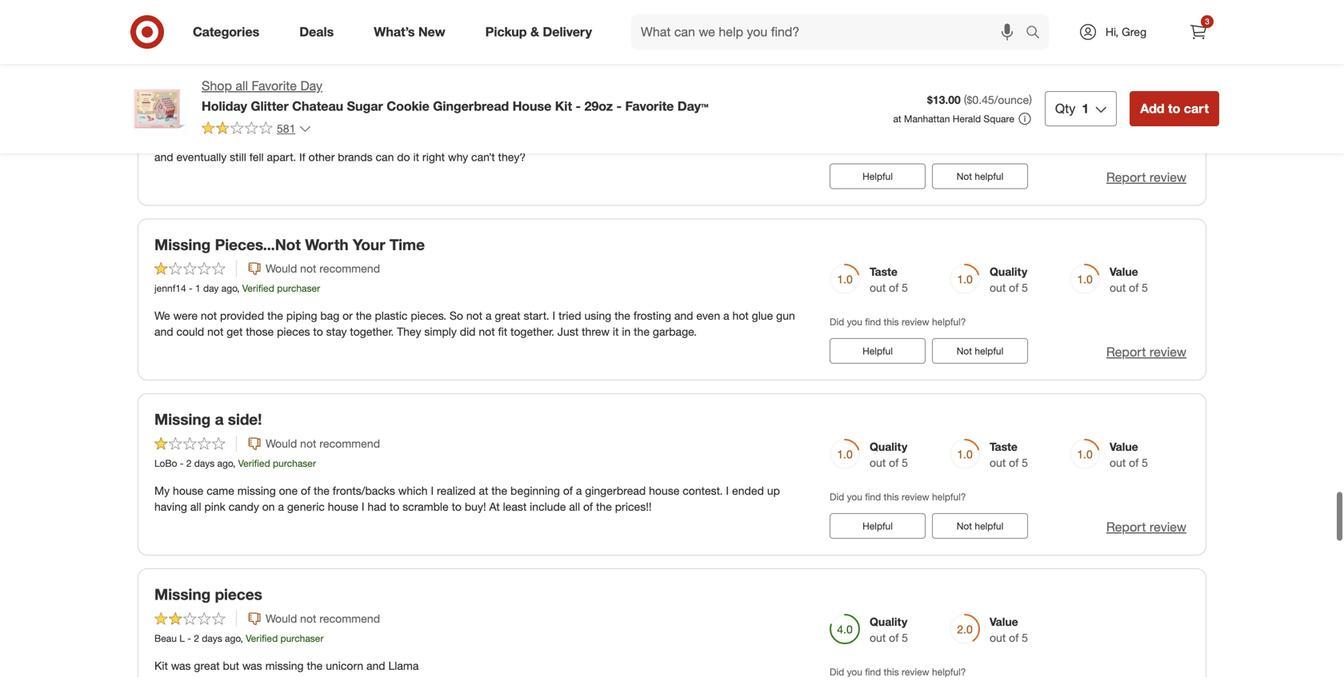 Task type: locate. For each thing, give the bounding box(es) containing it.
1 would from the top
[[266, 87, 297, 101]]

1 missing from the top
[[154, 235, 211, 254]]

0 vertical spatial purchaser
[[277, 282, 320, 294]]

2 vertical spatial you
[[847, 491, 862, 503]]

beginning
[[510, 484, 560, 498]]

day
[[203, 282, 219, 294]]

kit down beau
[[154, 659, 168, 673]]

time
[[390, 235, 425, 254]]

favorite up us
[[625, 98, 674, 114]]

1 vertical spatial you
[[847, 316, 862, 328]]

0 horizontal spatial kit
[[154, 659, 168, 673]]

3 not helpful button from the top
[[932, 514, 1028, 539]]

find for worth
[[865, 316, 881, 328]]

this
[[884, 141, 899, 153], [884, 316, 899, 328], [884, 491, 899, 503]]

1 vertical spatial find
[[865, 316, 881, 328]]

1 report from the top
[[1106, 169, 1146, 185]]

gaps
[[552, 134, 576, 148]]

2 vertical spatial helpful
[[975, 520, 1003, 532]]

3 report from the top
[[1106, 520, 1146, 535]]

value for unsymmetrical
[[1110, 90, 1138, 104]]

2 together. from the left
[[510, 325, 554, 339]]

frosting up garbage.
[[633, 309, 671, 323]]

verified up candy
[[238, 458, 270, 470]]

1 vertical spatial this
[[884, 316, 899, 328]]

1 vertical spatial great
[[194, 659, 220, 673]]

frosting right more
[[758, 134, 796, 148]]

2 vertical spatial ,
[[240, 633, 243, 645]]

2 not helpful button from the top
[[932, 339, 1028, 364]]

would down missing pieces...not worth your time
[[266, 262, 297, 276]]

you for worth
[[847, 316, 862, 328]]

1 vertical spatial not helpful
[[957, 345, 1003, 357]]

recommend for missing a side!
[[319, 437, 380, 451]]

kit
[[555, 98, 572, 114], [154, 659, 168, 673]]

0 vertical spatial verified
[[242, 282, 274, 294]]

2 missing from the top
[[154, 411, 211, 429]]

2 vertical spatial helpful button
[[830, 514, 926, 539]]

apart.
[[267, 150, 296, 164]]

3 find from the top
[[865, 491, 881, 503]]

report review
[[1106, 169, 1186, 185], [1106, 345, 1186, 360], [1106, 520, 1186, 535]]

1 together. from the left
[[350, 325, 394, 339]]

1 horizontal spatial gingerbread
[[433, 98, 509, 114]]

1 vertical spatial taste
[[990, 440, 1018, 454]]

0 vertical spatial which
[[580, 134, 609, 148]]

report review for worth
[[1106, 345, 1186, 360]]

was inside the save your money and time. gingerbread house was unsymmetrical and left big gaps which caused us to fill in with more frosting and eventually still fell apart. if other brands can do it right why can't they?
[[393, 134, 413, 148]]

2 this from the top
[[884, 316, 899, 328]]

missing up lobo
[[154, 411, 211, 429]]

not
[[300, 87, 316, 101], [300, 262, 316, 276], [201, 309, 217, 323], [466, 309, 482, 323], [207, 325, 223, 339], [479, 325, 495, 339], [300, 437, 316, 451], [300, 612, 316, 626]]

4 would from the top
[[266, 612, 297, 626]]

report review button for worth
[[1106, 343, 1186, 362]]

find for side!
[[865, 491, 881, 503]]

2 vertical spatial report review button
[[1106, 518, 1186, 537]]

0 horizontal spatial at
[[479, 484, 488, 498]]

in right fill on the right top
[[694, 134, 703, 148]]

frosting
[[758, 134, 796, 148], [633, 309, 671, 323]]

was right but
[[242, 659, 262, 673]]

1 vertical spatial in
[[622, 325, 631, 339]]

0 vertical spatial it
[[413, 150, 419, 164]]

2 report from the top
[[1106, 345, 1146, 360]]

2 horizontal spatial ,
[[240, 633, 243, 645]]

herald
[[953, 113, 981, 125]]

would not recommend for missing pieces
[[266, 612, 380, 626]]

prices!!
[[615, 500, 652, 514]]

2 helpful button from the top
[[830, 339, 926, 364]]

the up at at the left
[[491, 484, 507, 498]]

pieces.
[[411, 309, 446, 323]]

we inside we were not provided the piping bag or the plastic pieces. so not a great start. i tried using the frosting and even a hot glue gun and could not get those pieces to stay together. they simply did not fit together. just threw it in the garbage.
[[154, 309, 170, 323]]

2 would not recommend from the top
[[266, 262, 380, 276]]

1 vertical spatial gingerbread
[[293, 134, 356, 148]]

would left 'day'
[[266, 87, 297, 101]]

0 vertical spatial report review
[[1106, 169, 1186, 185]]

2 vertical spatial report
[[1106, 520, 1146, 535]]

0 horizontal spatial 1
[[195, 282, 201, 294]]

did you find this review helpful? for side!
[[830, 491, 966, 503]]

0 vertical spatial great
[[495, 309, 520, 323]]

at inside my house came missing one of the fronts/backs which i realized at the beginning of a gingerbread house contest. i ended up having all pink candy on a generic house i had to scramble to buy! at least include all of the prices!!
[[479, 484, 488, 498]]

in inside we were not provided the piping bag or the plastic pieces. so not a great start. i tried using the frosting and even a hot glue gun and could not get those pieces to stay together. they simply did not fit together. just threw it in the garbage.
[[622, 325, 631, 339]]

pieces up beau l - 2 days ago , verified purchaser
[[215, 586, 262, 604]]

report review button
[[1106, 168, 1186, 187], [1106, 343, 1186, 362], [1106, 518, 1186, 537]]

0 vertical spatial report review button
[[1106, 168, 1186, 187]]

verified up provided at the top of the page
[[242, 282, 274, 294]]

missing up the on
[[237, 484, 276, 498]]

4 would not recommend from the top
[[266, 612, 380, 626]]

1 would not recommend from the top
[[266, 87, 380, 101]]

1 horizontal spatial at
[[893, 113, 901, 125]]

1 vertical spatial did you find this review helpful?
[[830, 316, 966, 328]]

kit right house
[[555, 98, 572, 114]]

would for missing a side!
[[266, 437, 297, 451]]

0 vertical spatial we
[[593, 1, 611, 16]]

3 missing from the top
[[154, 586, 211, 604]]

fell
[[249, 150, 264, 164]]

1 horizontal spatial taste
[[990, 440, 1018, 454]]

i up scramble
[[431, 484, 434, 498]]

taste out of 5
[[870, 265, 908, 295], [990, 440, 1028, 470]]

would
[[266, 87, 297, 101], [266, 262, 297, 276], [266, 437, 297, 451], [266, 612, 297, 626]]

would up beau l - 2 days ago , verified purchaser
[[266, 612, 297, 626]]

0 horizontal spatial in
[[622, 325, 631, 339]]

0 vertical spatial helpful
[[863, 170, 893, 182]]

in right "threw"
[[622, 325, 631, 339]]

brands
[[338, 150, 373, 164]]

helpful button
[[830, 163, 926, 189], [830, 339, 926, 364], [830, 514, 926, 539]]

0 vertical spatial 2
[[186, 458, 192, 470]]

would not recommend up the one
[[266, 437, 380, 451]]

to right add
[[1168, 101, 1180, 116]]

0 horizontal spatial gingerbread
[[293, 134, 356, 148]]

they
[[397, 325, 421, 339]]

1 vertical spatial helpful
[[975, 345, 1003, 357]]

i
[[552, 309, 555, 323], [431, 484, 434, 498], [726, 484, 729, 498], [362, 500, 364, 514]]

house up can
[[359, 134, 390, 148]]

1 vertical spatial ,
[[233, 458, 235, 470]]

, right day
[[237, 282, 240, 294]]

0 vertical spatial pieces
[[277, 325, 310, 339]]

2 vertical spatial did
[[830, 491, 844, 503]]

did you find this review helpful? for worth
[[830, 316, 966, 328]]

1 vertical spatial helpful?
[[932, 316, 966, 328]]

0 vertical spatial you
[[847, 141, 862, 153]]

contest.
[[683, 484, 723, 498]]

0 horizontal spatial it
[[413, 150, 419, 164]]

up
[[767, 484, 780, 498]]

1 vertical spatial not helpful button
[[932, 339, 1028, 364]]

your
[[353, 235, 385, 254]]

a
[[486, 309, 492, 323], [723, 309, 729, 323], [215, 411, 224, 429], [576, 484, 582, 498], [278, 500, 284, 514]]

2 not from the top
[[957, 345, 972, 357]]

a left hot
[[723, 309, 729, 323]]

1 horizontal spatial frosting
[[758, 134, 796, 148]]

3 recommend from the top
[[319, 437, 380, 451]]

3 not from the top
[[957, 520, 972, 532]]

1 vertical spatial missing
[[265, 659, 304, 673]]

garbage.
[[653, 325, 697, 339]]

missing up 'l'
[[154, 586, 211, 604]]

reviews
[[733, 1, 776, 16]]

4 recommend from the top
[[319, 612, 380, 626]]

gingerbread up unsymmetrical
[[433, 98, 509, 114]]

1 vertical spatial at
[[479, 484, 488, 498]]

frosting inside we were not provided the piping bag or the plastic pieces. so not a great start. i tried using the frosting and even a hot glue gun and could not get those pieces to stay together. they simply did not fit together. just threw it in the garbage.
[[633, 309, 671, 323]]

did you find this review helpful?
[[830, 141, 966, 153], [830, 316, 966, 328], [830, 491, 966, 503]]

0 horizontal spatial great
[[194, 659, 220, 673]]

pieces
[[277, 325, 310, 339], [215, 586, 262, 604]]

ago up "came"
[[217, 458, 233, 470]]

1 horizontal spatial in
[[694, 134, 703, 148]]

2 find from the top
[[865, 316, 881, 328]]

missing up jennf14
[[154, 235, 211, 254]]

2 vertical spatial not helpful
[[957, 520, 1003, 532]]

1 horizontal spatial pieces
[[277, 325, 310, 339]]

and up "they?"
[[492, 134, 511, 148]]

it right do
[[413, 150, 419, 164]]

the up generic
[[314, 484, 330, 498]]

2 would from the top
[[266, 262, 297, 276]]

recommend left cookie
[[319, 87, 380, 101]]

gingerbread
[[433, 98, 509, 114], [293, 134, 356, 148]]

recommend down "your"
[[319, 262, 380, 276]]

can't
[[471, 150, 495, 164]]

0 vertical spatial not
[[957, 170, 972, 182]]

it
[[413, 150, 419, 164], [613, 325, 619, 339]]

3 would not recommend from the top
[[266, 437, 380, 451]]

3 did you find this review helpful? from the top
[[830, 491, 966, 503]]

to left stay
[[313, 325, 323, 339]]

1 helpful? from the top
[[932, 141, 966, 153]]

(
[[964, 93, 967, 107]]

1 vertical spatial pieces
[[215, 586, 262, 604]]

all right the shop
[[236, 78, 248, 94]]

hours
[[174, 107, 198, 119]]

did
[[460, 325, 476, 339]]

1 recommend from the top
[[319, 87, 380, 101]]

all
[[236, 78, 248, 94], [190, 500, 201, 514], [569, 500, 580, 514]]

day™
[[677, 98, 708, 114]]

report for worth
[[1106, 345, 1146, 360]]

3 you from the top
[[847, 491, 862, 503]]

great
[[495, 309, 520, 323], [194, 659, 220, 673]]

1 vertical spatial it
[[613, 325, 619, 339]]

1 horizontal spatial 1
[[1082, 101, 1089, 116]]

did
[[830, 141, 844, 153], [830, 316, 844, 328], [830, 491, 844, 503]]

recommend
[[319, 87, 380, 101], [319, 262, 380, 276], [319, 437, 380, 451], [319, 612, 380, 626]]

of
[[889, 106, 899, 120], [1009, 106, 1019, 120], [1129, 106, 1139, 120], [889, 281, 899, 295], [1009, 281, 1019, 295], [1129, 281, 1139, 295], [889, 456, 899, 470], [1009, 456, 1019, 470], [1129, 456, 1139, 470], [301, 484, 311, 498], [563, 484, 573, 498], [583, 500, 593, 514], [889, 631, 899, 645], [1009, 631, 1019, 645]]

3 link
[[1181, 14, 1216, 50]]

but
[[223, 659, 239, 673]]

days up "came"
[[194, 458, 215, 470]]

verified up kit was great but was missing the unicorn and llama
[[246, 633, 278, 645]]

1 not helpful button from the top
[[932, 163, 1028, 189]]

2 right 'l'
[[194, 633, 199, 645]]

2 you from the top
[[847, 316, 862, 328]]

purchaser up the one
[[273, 458, 316, 470]]

1 vertical spatial report review button
[[1106, 343, 1186, 362]]

0 vertical spatial did you find this review helpful?
[[830, 141, 966, 153]]

we left found
[[593, 1, 611, 16]]

2 horizontal spatial was
[[393, 134, 413, 148]]

provided
[[220, 309, 264, 323]]

2 vertical spatial did you find this review helpful?
[[830, 491, 966, 503]]

2 helpful from the top
[[863, 345, 893, 357]]

0 vertical spatial helpful?
[[932, 141, 966, 153]]

helpful for worth
[[863, 345, 893, 357]]

0 vertical spatial frosting
[[758, 134, 796, 148]]

2 did you find this review helpful? from the top
[[830, 316, 966, 328]]

3 did from the top
[[830, 491, 844, 503]]

2
[[186, 458, 192, 470], [194, 633, 199, 645]]

money
[[207, 134, 241, 148]]

not
[[957, 170, 972, 182], [957, 345, 972, 357], [957, 520, 972, 532]]

at up buy!
[[479, 484, 488, 498]]

all right include
[[569, 500, 580, 514]]

, up "came"
[[233, 458, 235, 470]]

value out of 5
[[1110, 90, 1148, 120], [1110, 265, 1148, 295], [1110, 440, 1148, 470], [990, 615, 1028, 645]]

2 not helpful from the top
[[957, 345, 1003, 357]]

which up scramble
[[398, 484, 428, 498]]

0 horizontal spatial taste out of 5
[[870, 265, 908, 295]]

3 this from the top
[[884, 491, 899, 503]]

not helpful for worth
[[957, 345, 1003, 357]]

0 vertical spatial not helpful button
[[932, 163, 1028, 189]]

new
[[418, 24, 445, 40]]

1 left day
[[195, 282, 201, 294]]

0 horizontal spatial together.
[[350, 325, 394, 339]]

3 report review from the top
[[1106, 520, 1186, 535]]

jennf14
[[154, 282, 186, 294]]

2 vertical spatial not
[[957, 520, 972, 532]]

manhattan
[[904, 113, 950, 125]]

scramble
[[403, 500, 449, 514]]

0 horizontal spatial pieces
[[215, 586, 262, 604]]

purchaser for worth
[[277, 282, 320, 294]]

1 horizontal spatial all
[[236, 78, 248, 94]]

all left the pink
[[190, 500, 201, 514]]

big
[[533, 134, 549, 148]]

2 vertical spatial missing
[[154, 586, 211, 604]]

value for missing a side!
[[1110, 440, 1138, 454]]

unicorn
[[326, 659, 363, 673]]

1 helpful button from the top
[[830, 163, 926, 189]]

great up fit
[[495, 309, 520, 323]]

0 horizontal spatial favorite
[[252, 78, 297, 94]]

1 vertical spatial helpful
[[863, 345, 893, 357]]

- right lobo
[[180, 458, 184, 470]]

0 horizontal spatial 2
[[186, 458, 192, 470]]

out
[[870, 106, 886, 120], [990, 106, 1006, 120], [1110, 106, 1126, 120], [870, 281, 886, 295], [990, 281, 1006, 295], [1110, 281, 1126, 295], [870, 456, 886, 470], [990, 456, 1006, 470], [1110, 456, 1126, 470], [870, 631, 886, 645], [990, 631, 1006, 645]]

recommend up unicorn
[[319, 612, 380, 626]]

3 report review button from the top
[[1106, 518, 1186, 537]]

your
[[182, 134, 204, 148]]

3 not helpful from the top
[[957, 520, 1003, 532]]

1 vertical spatial 2
[[194, 633, 199, 645]]

ago up but
[[225, 633, 240, 645]]

side!
[[228, 411, 262, 429]]

1 vertical spatial 1
[[195, 282, 201, 294]]

0 vertical spatial this
[[884, 141, 899, 153]]

, for pieces...not
[[237, 282, 240, 294]]

to inside button
[[1168, 101, 1180, 116]]

delivery
[[543, 24, 592, 40]]

value out of 5 for missing pieces...not worth your time
[[1110, 265, 1148, 295]]

1 vertical spatial we
[[154, 309, 170, 323]]

pieces down piping
[[277, 325, 310, 339]]

the
[[267, 309, 283, 323], [356, 309, 372, 323], [614, 309, 630, 323], [634, 325, 650, 339], [314, 484, 330, 498], [491, 484, 507, 498], [596, 500, 612, 514], [307, 659, 323, 673]]

0 vertical spatial in
[[694, 134, 703, 148]]

missing down beau l - 2 days ago , verified purchaser
[[265, 659, 304, 673]]

1 horizontal spatial great
[[495, 309, 520, 323]]

would not recommend up unicorn
[[266, 612, 380, 626]]

in
[[694, 134, 703, 148], [622, 325, 631, 339]]

2 helpful? from the top
[[932, 316, 966, 328]]

would not recommend up 581 on the top left of page
[[266, 87, 380, 101]]

3 helpful button from the top
[[830, 514, 926, 539]]

candy
[[229, 500, 259, 514]]

get
[[227, 325, 243, 339]]

0 vertical spatial taste out of 5
[[870, 265, 908, 295]]

1 helpful from the top
[[975, 170, 1003, 182]]

together. down plastic
[[350, 325, 394, 339]]

to right had
[[390, 500, 399, 514]]

1 did you find this review helpful? from the top
[[830, 141, 966, 153]]

ago
[[201, 107, 217, 119], [221, 282, 237, 294], [217, 458, 233, 470], [225, 633, 240, 645]]

1 horizontal spatial we
[[593, 1, 611, 16]]

2 report review from the top
[[1106, 345, 1186, 360]]

house up prices!!
[[649, 484, 680, 498]]

we found 458 matching reviews
[[593, 1, 776, 16]]

2 recommend from the top
[[319, 262, 380, 276]]

1 find from the top
[[865, 141, 881, 153]]

2 helpful from the top
[[975, 345, 1003, 357]]

0 vertical spatial not helpful
[[957, 170, 1003, 182]]

it right "threw"
[[613, 325, 619, 339]]

2 report review button from the top
[[1106, 343, 1186, 362]]

1 vertical spatial taste out of 5
[[990, 440, 1028, 470]]

purchaser up kit was great but was missing the unicorn and llama
[[280, 633, 324, 645]]

matching
[[676, 1, 729, 16]]

2 right lobo
[[186, 458, 192, 470]]

gingerbread up other
[[293, 134, 356, 148]]

would up the one
[[266, 437, 297, 451]]

, up kit was great but was missing the unicorn and llama
[[240, 633, 243, 645]]

1 right qty
[[1082, 101, 1089, 116]]

simply
[[424, 325, 457, 339]]

this for side!
[[884, 491, 899, 503]]

not helpful button
[[932, 163, 1028, 189], [932, 339, 1028, 364], [932, 514, 1028, 539]]

search button
[[1018, 14, 1057, 53]]

2 vertical spatial find
[[865, 491, 881, 503]]

5
[[902, 106, 908, 120], [1022, 106, 1028, 120], [1142, 106, 1148, 120], [902, 281, 908, 295], [1022, 281, 1028, 295], [1142, 281, 1148, 295], [902, 456, 908, 470], [1022, 456, 1028, 470], [1142, 456, 1148, 470], [902, 631, 908, 645], [1022, 631, 1028, 645]]

3 helpful from the top
[[975, 520, 1003, 532]]

What can we help you find? suggestions appear below search field
[[631, 14, 1030, 50]]

helpful
[[863, 170, 893, 182], [863, 345, 893, 357], [863, 520, 893, 532]]

gingerbread inside the save your money and time. gingerbread house was unsymmetrical and left big gaps which caused us to fill in with more frosting and eventually still fell apart. if other brands can do it right why can't they?
[[293, 134, 356, 148]]

not left fit
[[479, 325, 495, 339]]

recommend for unsymmetrical
[[319, 87, 380, 101]]

0 horizontal spatial taste
[[870, 265, 898, 279]]

0 vertical spatial did
[[830, 141, 844, 153]]

i inside we were not provided the piping bag or the plastic pieces. so not a great start. i tried using the frosting and even a hot glue gun and could not get those pieces to stay together. they simply did not fit together. just threw it in the garbage.
[[552, 309, 555, 323]]

days right 'l'
[[202, 633, 222, 645]]

0 vertical spatial helpful
[[975, 170, 1003, 182]]

was up do
[[393, 134, 413, 148]]

recommend for missing pieces
[[319, 612, 380, 626]]

favorite up glitter
[[252, 78, 297, 94]]

which inside my house came missing one of the fronts/backs which i realized at the beginning of a gingerbread house contest. i ended up having all pink candy on a generic house i had to scramble to buy! at least include all of the prices!!
[[398, 484, 428, 498]]

1 vertical spatial days
[[202, 633, 222, 645]]

0 vertical spatial gingerbread
[[433, 98, 509, 114]]

house down fronts/backs in the left of the page
[[328, 500, 358, 514]]

missing pieces
[[154, 586, 262, 604]]

- left 16
[[154, 107, 158, 119]]

3 would from the top
[[266, 437, 297, 451]]

the left garbage.
[[634, 325, 650, 339]]

purchaser up piping
[[277, 282, 320, 294]]

2 vertical spatial purchaser
[[280, 633, 324, 645]]

i left tried
[[552, 309, 555, 323]]

2 vertical spatial this
[[884, 491, 899, 503]]

a right the on
[[278, 500, 284, 514]]

to left fill on the right top
[[667, 134, 677, 148]]

1 vertical spatial report
[[1106, 345, 1146, 360]]

which right gaps
[[580, 134, 609, 148]]

would not recommend for missing a side!
[[266, 437, 380, 451]]

verified for side!
[[238, 458, 270, 470]]

1 vertical spatial purchaser
[[273, 458, 316, 470]]

2 did from the top
[[830, 316, 844, 328]]

recommend up fronts/backs in the left of the page
[[319, 437, 380, 451]]

3 helpful from the top
[[863, 520, 893, 532]]

1 not from the top
[[957, 170, 972, 182]]

it inside we were not provided the piping bag or the plastic pieces. so not a great start. i tried using the frosting and even a hot glue gun and could not get those pieces to stay together. they simply did not fit together. just threw it in the garbage.
[[613, 325, 619, 339]]

1 vertical spatial which
[[398, 484, 428, 498]]

the left unicorn
[[307, 659, 323, 673]]

0 horizontal spatial which
[[398, 484, 428, 498]]

recommend for missing pieces...not worth your time
[[319, 262, 380, 276]]

3 helpful? from the top
[[932, 491, 966, 503]]



Task type: vqa. For each thing, say whether or not it's contained in the screenshot.
second Report review
yes



Task type: describe. For each thing, give the bounding box(es) containing it.
what's new
[[374, 24, 445, 40]]

generic
[[287, 500, 325, 514]]

0 vertical spatial favorite
[[252, 78, 297, 94]]

had
[[368, 500, 386, 514]]

were
[[173, 309, 198, 323]]

- 16 hours ago
[[154, 107, 217, 119]]

ago right day
[[221, 282, 237, 294]]

gingerbread
[[585, 484, 646, 498]]

missing inside my house came missing one of the fronts/backs which i realized at the beginning of a gingerbread house contest. i ended up having all pink candy on a generic house i had to scramble to buy! at least include all of the prices!!
[[237, 484, 276, 498]]

pieces inside we were not provided the piping bag or the plastic pieces. so not a great start. i tried using the frosting and even a hot glue gun and could not get those pieces to stay together. they simply did not fit together. just threw it in the garbage.
[[277, 325, 310, 339]]

save
[[154, 134, 179, 148]]

ago right the hours
[[201, 107, 217, 119]]

report review for side!
[[1106, 520, 1186, 535]]

missing pieces...not worth your time
[[154, 235, 425, 254]]

0 vertical spatial at
[[893, 113, 901, 125]]

- left '29oz'
[[576, 98, 581, 114]]

frosting inside the save your money and time. gingerbread house was unsymmetrical and left big gaps which caused us to fill in with more frosting and eventually still fell apart. if other brands can do it right why can't they?
[[758, 134, 796, 148]]

glue
[[752, 309, 773, 323]]

helpful for side!
[[863, 520, 893, 532]]

helpful for worth
[[975, 345, 1003, 357]]

i left had
[[362, 500, 364, 514]]

value out of 5 for unsymmetrical
[[1110, 90, 1148, 120]]

gingerbread inside shop all favorite day holiday glitter chateau sugar cookie gingerbread house kit - 29oz - favorite day™
[[433, 98, 509, 114]]

verified for worth
[[242, 282, 274, 294]]

bag
[[320, 309, 339, 323]]

add
[[1140, 101, 1164, 116]]

hi,
[[1106, 25, 1119, 39]]

l
[[179, 633, 185, 645]]

house up having
[[173, 484, 203, 498]]

not for worth
[[957, 345, 972, 357]]

just
[[557, 325, 579, 339]]

a right so
[[486, 309, 492, 323]]

1 not helpful from the top
[[957, 170, 1003, 182]]

great inside we were not provided the piping bag or the plastic pieces. so not a great start. i tried using the frosting and even a hot glue gun and could not get those pieces to stay together. they simply did not fit together. just threw it in the garbage.
[[495, 309, 520, 323]]

stay
[[326, 325, 347, 339]]

eventually
[[176, 150, 227, 164]]

realized
[[437, 484, 476, 498]]

search
[[1018, 26, 1057, 41]]

2 horizontal spatial all
[[569, 500, 580, 514]]

worth
[[305, 235, 349, 254]]

not helpful for side!
[[957, 520, 1003, 532]]

helpful? for side!
[[932, 491, 966, 503]]

would not recommend for unsymmetrical
[[266, 87, 380, 101]]

you for side!
[[847, 491, 862, 503]]

0 horizontal spatial all
[[190, 500, 201, 514]]

i left ended
[[726, 484, 729, 498]]

1 this from the top
[[884, 141, 899, 153]]

report review button for side!
[[1106, 518, 1186, 537]]

0 horizontal spatial was
[[171, 659, 191, 673]]

with
[[706, 134, 726, 148]]

lobo
[[154, 458, 177, 470]]

jennf14 - 1 day ago , verified purchaser
[[154, 282, 320, 294]]

it inside the save your money and time. gingerbread house was unsymmetrical and left big gaps which caused us to fill in with more frosting and eventually still fell apart. if other brands can do it right why can't they?
[[413, 150, 419, 164]]

kit was great but was missing the unicorn and llama
[[154, 659, 419, 673]]

a left side!
[[215, 411, 224, 429]]

house inside the save your money and time. gingerbread house was unsymmetrical and left big gaps which caused us to fill in with more frosting and eventually still fell apart. if other brands can do it right why can't they?
[[359, 134, 390, 148]]

a left gingerbread at the bottom left
[[576, 484, 582, 498]]

did for worth
[[830, 316, 844, 328]]

missing for missing pieces
[[154, 586, 211, 604]]

glitter
[[251, 98, 289, 114]]

1 vertical spatial kit
[[154, 659, 168, 673]]

not up kit was great but was missing the unicorn and llama
[[300, 612, 316, 626]]

helpful button for worth
[[830, 339, 926, 364]]

not up generic
[[300, 437, 316, 451]]

on
[[262, 500, 275, 514]]

29oz
[[584, 98, 613, 114]]

deals
[[299, 24, 334, 40]]

image of holiday glitter chateau sugar cookie gingerbread house kit - 29oz - favorite day™ image
[[125, 77, 189, 141]]

1 did from the top
[[830, 141, 844, 153]]

and left llama
[[366, 659, 385, 673]]

found
[[615, 1, 648, 16]]

0 vertical spatial 1
[[1082, 101, 1089, 116]]

the up those
[[267, 309, 283, 323]]

my house came missing one of the fronts/backs which i realized at the beginning of a gingerbread house contest. i ended up having all pink candy on a generic house i had to scramble to buy! at least include all of the prices!!
[[154, 484, 780, 514]]

threw
[[582, 325, 610, 339]]

fit
[[498, 325, 507, 339]]

or
[[343, 309, 353, 323]]

to inside we were not provided the piping bag or the plastic pieces. so not a great start. i tried using the frosting and even a hot glue gun and could not get those pieces to stay together. they simply did not fit together. just threw it in the garbage.
[[313, 325, 323, 339]]

the right using
[[614, 309, 630, 323]]

- right '29oz'
[[616, 98, 622, 114]]

beau l - 2 days ago , verified purchaser
[[154, 633, 324, 645]]

0 vertical spatial days
[[194, 458, 215, 470]]

this for worth
[[884, 316, 899, 328]]

not left get
[[207, 325, 223, 339]]

to inside the save your money and time. gingerbread house was unsymmetrical and left big gaps which caused us to fill in with more frosting and eventually still fell apart. if other brands can do it right why can't they?
[[667, 134, 677, 148]]

in inside the save your money and time. gingerbread house was unsymmetrical and left big gaps which caused us to fill in with more frosting and eventually still fell apart. if other brands can do it right why can't they?
[[694, 134, 703, 148]]

deals link
[[286, 14, 354, 50]]

why
[[448, 150, 468, 164]]

not down worth on the left top of page
[[300, 262, 316, 276]]

helpful for side!
[[975, 520, 1003, 532]]

16
[[161, 107, 171, 119]]

not helpful button for worth
[[932, 339, 1028, 364]]

least
[[503, 500, 527, 514]]

piping
[[286, 309, 317, 323]]

did for side!
[[830, 491, 844, 503]]

qty
[[1055, 101, 1075, 116]]

we for we found 458 matching reviews
[[593, 1, 611, 16]]

greg
[[1122, 25, 1147, 39]]

one
[[279, 484, 298, 498]]

value out of 5 for missing a side!
[[1110, 440, 1148, 470]]

include
[[530, 500, 566, 514]]

1 helpful from the top
[[863, 170, 893, 182]]

missing for missing a side!
[[154, 411, 211, 429]]

day
[[300, 78, 322, 94]]

would for missing pieces
[[266, 612, 297, 626]]

581 link
[[202, 121, 311, 139]]

missing for missing pieces...not worth your time
[[154, 235, 211, 254]]

pickup
[[485, 24, 527, 40]]

what's new link
[[360, 14, 465, 50]]

would for missing pieces...not worth your time
[[266, 262, 297, 276]]

the down gingerbread at the bottom left
[[596, 500, 612, 514]]

holiday
[[202, 98, 247, 114]]

2 vertical spatial verified
[[246, 633, 278, 645]]

even
[[696, 309, 720, 323]]

would for unsymmetrical
[[266, 87, 297, 101]]

1 horizontal spatial taste out of 5
[[990, 440, 1028, 470]]

- left day
[[189, 282, 193, 294]]

not for side!
[[957, 520, 972, 532]]

helpful? for worth
[[932, 316, 966, 328]]

us
[[652, 134, 664, 148]]

1 you from the top
[[847, 141, 862, 153]]

not right glitter
[[300, 87, 316, 101]]

still
[[230, 150, 246, 164]]

lobo - 2 days ago , verified purchaser
[[154, 458, 316, 470]]

1 report review button from the top
[[1106, 168, 1186, 187]]

chateau
[[292, 98, 343, 114]]

1 horizontal spatial favorite
[[625, 98, 674, 114]]

categories link
[[179, 14, 279, 50]]

hot
[[732, 309, 749, 323]]

fill
[[680, 134, 691, 148]]

llama
[[388, 659, 419, 673]]

using
[[584, 309, 611, 323]]

my
[[154, 484, 170, 498]]

and up garbage.
[[674, 309, 693, 323]]

and down save
[[154, 150, 173, 164]]

&
[[530, 24, 539, 40]]

1 horizontal spatial was
[[242, 659, 262, 673]]

right
[[422, 150, 445, 164]]

which inside the save your money and time. gingerbread house was unsymmetrical and left big gaps which caused us to fill in with more frosting and eventually still fell apart. if other brands can do it right why can't they?
[[580, 134, 609, 148]]

458
[[651, 1, 673, 16]]

)
[[1029, 93, 1032, 107]]

categories
[[193, 24, 259, 40]]

cookie
[[387, 98, 429, 114]]

- right 'l'
[[187, 633, 191, 645]]

1 report review from the top
[[1106, 169, 1186, 185]]

beau
[[154, 633, 177, 645]]

unsymmetrical
[[154, 60, 264, 79]]

could
[[176, 325, 204, 339]]

those
[[246, 325, 274, 339]]

purchaser for side!
[[273, 458, 316, 470]]

value for missing pieces...not worth your time
[[1110, 265, 1138, 279]]

left
[[514, 134, 530, 148]]

buy!
[[465, 500, 486, 514]]

if
[[299, 150, 305, 164]]

not right were
[[201, 309, 217, 323]]

$13.00
[[927, 93, 961, 107]]

and left could
[[154, 325, 173, 339]]

time.
[[266, 134, 290, 148]]

would not recommend for missing pieces...not worth your time
[[266, 262, 380, 276]]

we for we were not provided the piping bag or the plastic pieces. so not a great start. i tried using the frosting and even a hot glue gun and could not get those pieces to stay together. they simply did not fit together. just threw it in the garbage.
[[154, 309, 170, 323]]

helpful button for side!
[[830, 514, 926, 539]]

start.
[[524, 309, 549, 323]]

and up 'fell'
[[244, 134, 263, 148]]

all inside shop all favorite day holiday glitter chateau sugar cookie gingerbread house kit - 29oz - favorite day™
[[236, 78, 248, 94]]

1 horizontal spatial 2
[[194, 633, 199, 645]]

not helpful button for side!
[[932, 514, 1028, 539]]

they?
[[498, 150, 526, 164]]

other
[[309, 150, 335, 164]]

kit inside shop all favorite day holiday glitter chateau sugar cookie gingerbread house kit - 29oz - favorite day™
[[555, 98, 572, 114]]

, for a
[[233, 458, 235, 470]]

to down realized
[[452, 500, 462, 514]]

/ounce
[[994, 93, 1029, 107]]

report for side!
[[1106, 520, 1146, 535]]

add to cart button
[[1130, 91, 1219, 126]]

what's
[[374, 24, 415, 40]]

the right or
[[356, 309, 372, 323]]

not up did
[[466, 309, 482, 323]]



